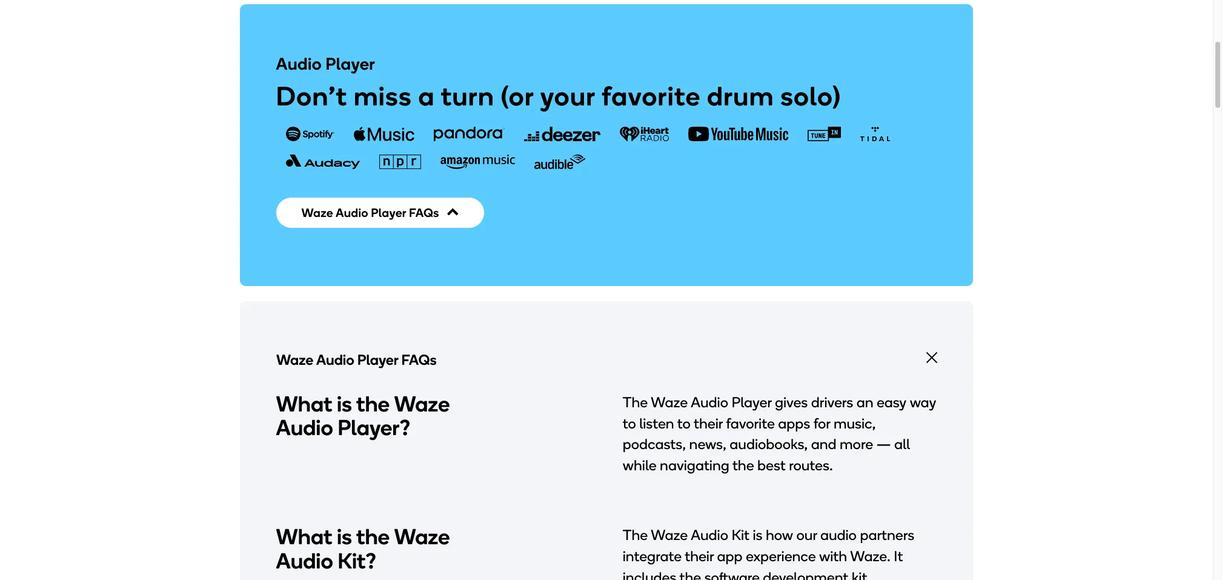 Task type: locate. For each thing, give the bounding box(es) containing it.
1 the from the top
[[623, 393, 648, 411]]

faqs
[[409, 206, 440, 220], [402, 351, 437, 369]]

drum
[[708, 80, 775, 112]]

what is the waze audio kit?
[[276, 524, 450, 574]]

player down the npr image on the top of page
[[371, 206, 407, 220]]

player up miss
[[326, 54, 376, 74]]

0 vertical spatial the
[[623, 393, 648, 411]]

the
[[623, 393, 648, 411], [623, 526, 648, 544]]

drivers
[[812, 393, 854, 411]]

audacy image
[[286, 155, 360, 169]]

0 vertical spatial faqs
[[409, 206, 440, 220]]

2 what from the top
[[276, 524, 333, 550]]

listen
[[640, 414, 675, 432]]

their up news,
[[694, 414, 723, 432]]

1 vertical spatial faqs
[[402, 351, 437, 369]]

player up what is the waze audio player?
[[358, 351, 399, 369]]

1 vertical spatial the
[[623, 526, 648, 544]]

development
[[764, 568, 849, 580]]

the up "integrate"
[[623, 526, 648, 544]]

news,
[[690, 436, 727, 453]]

deezer logo image
[[524, 127, 601, 142]]

amazon music logo image
[[441, 155, 515, 169]]

0 horizontal spatial to
[[623, 414, 637, 432]]

the inside "the waze audio kit is how our audio partners integrate their app experience with waze. it includes the software development ki"
[[680, 568, 702, 580]]

all
[[895, 436, 911, 453]]

1 what from the top
[[276, 391, 333, 417]]

audiobooks,
[[730, 436, 809, 453]]

is inside "the waze audio kit is how our audio partners integrate their app experience with waze. it includes the software development ki"
[[753, 526, 763, 544]]

best
[[758, 457, 786, 474]]

0 vertical spatial their
[[694, 414, 723, 432]]

the up listen
[[623, 393, 648, 411]]

1 vertical spatial what
[[276, 524, 333, 550]]

player inside the waze audio player gives drivers an easy way to listen to their favorite apps for music, podcasts, news, audiobooks, and more — all while navigating the best routes.
[[732, 393, 772, 411]]

how
[[766, 526, 794, 544]]

is
[[337, 391, 353, 417], [337, 524, 353, 550], [753, 526, 763, 544]]

audio
[[276, 54, 322, 74], [336, 206, 369, 220], [316, 351, 354, 369], [691, 393, 729, 411], [276, 415, 334, 441], [691, 526, 729, 544], [276, 548, 334, 574]]

their left app
[[685, 547, 714, 565]]

favorite up i heart radio logo
[[602, 80, 701, 112]]

waze audio player faqs link
[[276, 198, 485, 228]]

apple music image
[[354, 127, 415, 142]]

turn
[[441, 80, 495, 112]]

what inside what is the waze audio player?
[[276, 391, 333, 417]]

waze audio player faqs
[[302, 206, 440, 220], [276, 351, 437, 369]]

is inside what is the waze audio player?
[[337, 391, 353, 417]]

what for what is the waze audio kit?
[[276, 524, 333, 550]]

chevron down image
[[447, 207, 459, 219]]

music,
[[834, 414, 877, 432]]

is for kit?
[[337, 524, 353, 550]]

0 vertical spatial favorite
[[602, 80, 701, 112]]

app
[[718, 547, 743, 565]]

favorite
[[602, 80, 701, 112], [727, 414, 776, 432]]

your
[[541, 80, 596, 112]]

1 vertical spatial favorite
[[727, 414, 776, 432]]

with
[[820, 547, 848, 565]]

audio inside "the waze audio kit is how our audio partners integrate their app experience with waze. it includes the software development ki"
[[691, 526, 729, 544]]

to right listen
[[678, 414, 691, 432]]

audio player don't miss a turn (or your favorite drum solo)
[[276, 54, 842, 112]]

to left listen
[[623, 414, 637, 432]]

player inside "audio player don't miss a turn (or your favorite drum solo)"
[[326, 54, 376, 74]]

while
[[623, 457, 657, 474]]

kit?
[[338, 548, 377, 574]]

their inside the waze audio player gives drivers an easy way to listen to their favorite apps for music, podcasts, news, audiobooks, and more — all while navigating the best routes.
[[694, 414, 723, 432]]

1 to from the left
[[623, 414, 637, 432]]

spotify logo image
[[286, 127, 335, 142]]

what is the waze audio player?
[[276, 391, 450, 441]]

navigating
[[661, 457, 730, 474]]

audible logo image
[[535, 155, 586, 169]]

routes.
[[790, 457, 834, 474]]

the
[[357, 391, 390, 417], [733, 457, 755, 474], [357, 524, 390, 550], [680, 568, 702, 580]]

audio inside the what is the waze audio kit?
[[276, 548, 334, 574]]

waze audio player faqs down the npr image on the top of page
[[302, 206, 440, 220]]

favorite up audiobooks,
[[727, 414, 776, 432]]

1 vertical spatial their
[[685, 547, 714, 565]]

don't
[[276, 80, 348, 112]]

our
[[797, 526, 818, 544]]

player
[[326, 54, 376, 74], [371, 206, 407, 220], [358, 351, 399, 369], [732, 393, 772, 411]]

waze inside the what is the waze audio kit?
[[395, 524, 450, 550]]

kit
[[732, 526, 750, 544]]

0 horizontal spatial favorite
[[602, 80, 701, 112]]

what for what is the waze audio player?
[[276, 391, 333, 417]]

2 to from the left
[[678, 414, 691, 432]]

waze audio player faqs up what is the waze audio player?
[[276, 351, 437, 369]]

their
[[694, 414, 723, 432], [685, 547, 714, 565]]

favorite inside the waze audio player gives drivers an easy way to listen to their favorite apps for music, podcasts, news, audiobooks, and more — all while navigating the best routes.
[[727, 414, 776, 432]]

1 horizontal spatial favorite
[[727, 414, 776, 432]]

is inside the what is the waze audio kit?
[[337, 524, 353, 550]]

player left gives
[[732, 393, 772, 411]]

integrate
[[623, 547, 682, 565]]

what
[[276, 391, 333, 417], [276, 524, 333, 550]]

2 the from the top
[[623, 526, 648, 544]]

what inside the what is the waze audio kit?
[[276, 524, 333, 550]]

the inside "the waze audio kit is how our audio partners integrate their app experience with waze. it includes the software development ki"
[[623, 526, 648, 544]]

audio inside "audio player don't miss a turn (or your favorite drum solo)"
[[276, 54, 322, 74]]

the inside the waze audio player gives drivers an easy way to listen to their favorite apps for music, podcasts, news, audiobooks, and more — all while navigating the best routes.
[[623, 393, 648, 411]]

waze
[[302, 206, 334, 220], [276, 351, 314, 369], [395, 391, 450, 417], [652, 393, 688, 411], [395, 524, 450, 550], [652, 526, 688, 544]]

(or
[[501, 80, 534, 112]]

to
[[623, 414, 637, 432], [678, 414, 691, 432]]

1 horizontal spatial to
[[678, 414, 691, 432]]

0 vertical spatial what
[[276, 391, 333, 417]]



Task type: vqa. For each thing, say whether or not it's contained in the screenshot.
"favorite" to the bottom
yes



Task type: describe. For each thing, give the bounding box(es) containing it.
pandora logo image
[[434, 127, 505, 142]]

player?
[[338, 415, 411, 441]]

way
[[911, 393, 937, 411]]

the for what is the waze audio player?
[[623, 393, 648, 411]]

an
[[857, 393, 874, 411]]

youtube music logo image
[[688, 127, 789, 142]]

more
[[841, 436, 874, 453]]

experience
[[746, 547, 817, 565]]

partners
[[861, 526, 915, 544]]

their inside "the waze audio kit is how our audio partners integrate their app experience with waze. it includes the software development ki"
[[685, 547, 714, 565]]

is for player?
[[337, 391, 353, 417]]

i heart radio logo image
[[620, 127, 669, 142]]

waze inside the waze audio player gives drivers an easy way to listen to their favorite apps for music, podcasts, news, audiobooks, and more — all while navigating the best routes.
[[652, 393, 688, 411]]

the for what is the waze audio kit?
[[623, 526, 648, 544]]

1 vertical spatial waze audio player faqs
[[276, 351, 437, 369]]

miss
[[354, 80, 413, 112]]

waze inside "the waze audio kit is how our audio partners integrate their app experience with waze. it includes the software development ki"
[[652, 526, 688, 544]]

audio
[[821, 526, 857, 544]]

the inside the what is the waze audio kit?
[[357, 524, 390, 550]]

tidal image
[[861, 127, 890, 142]]

the inside the waze audio player gives drivers an easy way to listen to their favorite apps for music, podcasts, news, audiobooks, and more — all while navigating the best routes.
[[733, 457, 755, 474]]

the waze audio kit is how our audio partners integrate their app experience with waze. it includes the software development ki
[[623, 526, 915, 580]]

it
[[895, 547, 904, 565]]

waze.
[[851, 547, 891, 565]]

gives
[[776, 393, 809, 411]]

apps
[[779, 414, 811, 432]]

favorite inside "audio player don't miss a turn (or your favorite drum solo)"
[[602, 80, 701, 112]]

npr image
[[379, 155, 421, 169]]

—
[[877, 436, 892, 453]]

includes
[[623, 568, 677, 580]]

easy
[[877, 393, 907, 411]]

faqs inside waze audio player faqs link
[[409, 206, 440, 220]]

solo)
[[781, 80, 842, 112]]

audio inside the waze audio player gives drivers an easy way to listen to their favorite apps for music, podcasts, news, audiobooks, and more — all while navigating the best routes.
[[691, 393, 729, 411]]

the waze audio player gives drivers an easy way to listen to their favorite apps for music, podcasts, news, audiobooks, and more — all while navigating the best routes.
[[623, 393, 937, 474]]

waze inside what is the waze audio player?
[[395, 391, 450, 417]]

a
[[419, 80, 435, 112]]

0 vertical spatial waze audio player faqs
[[302, 206, 440, 220]]

for
[[814, 414, 831, 432]]

podcasts,
[[623, 436, 687, 453]]

software
[[705, 568, 760, 580]]

and
[[812, 436, 837, 453]]

the inside what is the waze audio player?
[[357, 391, 390, 417]]

audio inside what is the waze audio player?
[[276, 415, 334, 441]]

tune in logo image
[[808, 127, 841, 142]]



